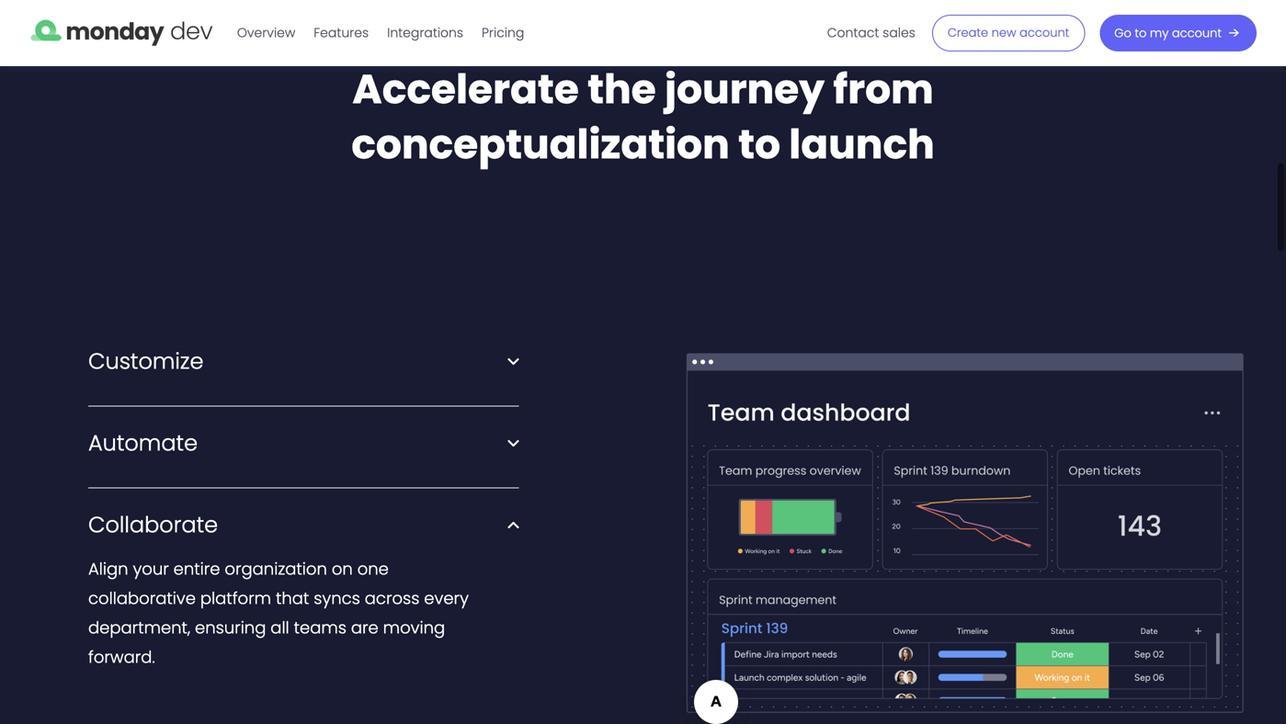 Task type: locate. For each thing, give the bounding box(es) containing it.
connect r d design and product teams image
[[643, 315, 1286, 725]]

overview link
[[228, 18, 305, 48]]

contact sales button
[[818, 18, 925, 48]]

features link
[[305, 18, 378, 48]]

account right 'my'
[[1172, 25, 1222, 41]]

entire
[[173, 558, 220, 581]]

0 horizontal spatial account
[[1020, 24, 1070, 41]]

contact
[[827, 24, 879, 42]]

collaborative
[[88, 587, 196, 611]]

that
[[276, 587, 309, 611]]

main element
[[228, 0, 1257, 66]]

moving
[[383, 617, 445, 640]]

0 vertical spatial to
[[1135, 25, 1147, 41]]

my
[[1150, 25, 1169, 41]]

tab list
[[88, 355, 519, 436], [88, 436, 519, 518]]

launch
[[789, 116, 935, 173]]

create new account button
[[932, 15, 1085, 51]]

every
[[424, 587, 469, 611]]

create
[[948, 24, 989, 41]]

account
[[1020, 24, 1070, 41], [1172, 25, 1222, 41]]

create new account
[[948, 24, 1070, 41]]

your
[[133, 558, 169, 581]]

accelerate the journey from conceptualization to launch
[[351, 61, 935, 173]]

syncs
[[314, 587, 360, 611]]

one
[[357, 558, 389, 581]]

1 horizontal spatial to
[[1135, 25, 1147, 41]]

sales
[[883, 24, 916, 42]]

1 vertical spatial to
[[738, 116, 781, 173]]

new
[[992, 24, 1017, 41]]

overview
[[237, 24, 295, 42]]

to
[[1135, 25, 1147, 41], [738, 116, 781, 173]]

0 horizontal spatial to
[[738, 116, 781, 173]]

align your entire organization on one collaborative platform that syncs across every department, ensuring all teams are moving forward.
[[88, 558, 469, 669]]

all
[[271, 617, 289, 640]]

account right new
[[1020, 24, 1070, 41]]

contact sales
[[827, 24, 916, 42]]



Task type: describe. For each thing, give the bounding box(es) containing it.
pricing link
[[473, 18, 534, 48]]

are
[[351, 617, 379, 640]]

go to my account button
[[1100, 15, 1257, 51]]

organization
[[225, 558, 327, 581]]

2 tab list from the top
[[88, 436, 519, 518]]

monday.com dev image
[[29, 12, 213, 51]]

accelerate
[[352, 61, 579, 118]]

across
[[365, 587, 420, 611]]

1 horizontal spatial account
[[1172, 25, 1222, 41]]

hero option 2 image
[[0, 0, 1286, 33]]

teams
[[294, 617, 347, 640]]

integrations
[[387, 24, 463, 42]]

ensuring
[[195, 617, 266, 640]]

go
[[1115, 25, 1132, 41]]

the
[[588, 61, 656, 118]]

align your entire organization on one collaborative platform that syncs across every department, ensuring all teams are moving forward. tab
[[88, 518, 519, 673]]

conceptualization
[[351, 116, 730, 173]]

integrations link
[[378, 18, 473, 48]]

align
[[88, 558, 128, 581]]

from
[[833, 61, 934, 118]]

platform
[[200, 587, 271, 611]]

forward.
[[88, 646, 155, 669]]

go to my account
[[1115, 25, 1222, 41]]

1 tab list from the top
[[88, 355, 519, 436]]

journey
[[665, 61, 825, 118]]

features
[[314, 24, 369, 42]]

to inside button
[[1135, 25, 1147, 41]]

pricing
[[482, 24, 524, 42]]

to inside accelerate the journey from conceptualization to launch
[[738, 116, 781, 173]]

on
[[332, 558, 353, 581]]

department,
[[88, 617, 190, 640]]



Task type: vqa. For each thing, say whether or not it's contained in the screenshot.
are
yes



